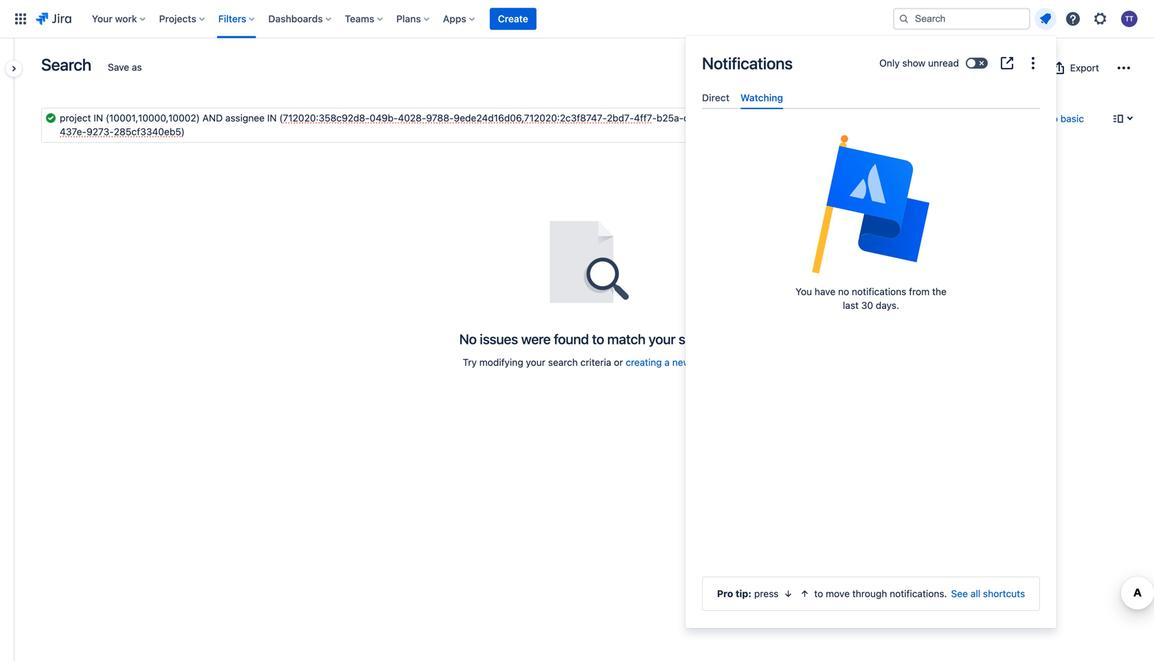 Task type: vqa. For each thing, say whether or not it's contained in the screenshot.
Settings image
yes



Task type: locate. For each thing, give the bounding box(es) containing it.
to move through notifications.
[[815, 589, 947, 600]]

your down the were on the bottom of page
[[526, 357, 546, 368]]

None text field
[[41, 108, 961, 143]]

open notifications in a new tab image
[[999, 55, 1016, 71]]

days.
[[876, 300, 899, 311]]

open in google sheets image
[[959, 62, 970, 73]]

create
[[498, 13, 528, 24]]

to left basic
[[1049, 113, 1058, 124]]

projects
[[159, 13, 196, 24]]

last
[[843, 300, 859, 311]]

switch to basic link
[[1017, 113, 1084, 124]]

notifications.
[[890, 589, 947, 600]]

have
[[815, 286, 836, 298]]

press
[[754, 589, 779, 600]]

jira image
[[36, 11, 71, 27], [36, 11, 71, 27]]

tab list containing direct
[[697, 87, 1046, 109]]

tab list
[[697, 87, 1046, 109]]

or
[[614, 357, 623, 368]]

more actions image
[[1118, 60, 1130, 76]]

filters button
[[214, 8, 260, 30]]

help image
[[1065, 11, 1082, 27]]

your
[[649, 331, 676, 347], [526, 357, 546, 368]]

0 horizontal spatial your
[[526, 357, 546, 368]]

a
[[665, 357, 670, 368]]

creating a new issue link
[[626, 357, 716, 368]]

creating
[[626, 357, 662, 368]]

export
[[1070, 62, 1099, 74]]

no
[[459, 331, 477, 347]]

plans button
[[392, 8, 435, 30]]

tab list inside notifications "dialog"
[[697, 87, 1046, 109]]

to up criteria
[[592, 331, 604, 347]]

1 horizontal spatial search
[[679, 331, 720, 347]]

banner
[[0, 0, 1154, 38]]

your work
[[92, 13, 137, 24]]

banner containing your work
[[0, 0, 1154, 38]]

primary element
[[8, 0, 882, 38]]

filters
[[218, 13, 246, 24]]

see all shortcuts
[[951, 589, 1025, 600]]

switch to basic
[[1017, 113, 1084, 124]]

through
[[853, 589, 887, 600]]

you
[[796, 286, 812, 298]]

plans
[[396, 13, 421, 24]]

1 horizontal spatial to
[[815, 589, 823, 600]]

notifications dialog
[[686, 36, 1057, 629]]

search
[[679, 331, 720, 347], [548, 357, 578, 368]]

were
[[521, 331, 551, 347]]

tip:
[[736, 589, 752, 600]]

show
[[903, 57, 926, 69]]

notifications
[[852, 286, 907, 298]]

basic
[[1061, 113, 1084, 124]]

main content
[[14, 38, 1154, 662]]

0 horizontal spatial to
[[592, 331, 604, 347]]

0 vertical spatial your
[[649, 331, 676, 347]]

notifications image
[[1038, 11, 1054, 27]]

arrow up image
[[799, 589, 810, 600]]

your up a at right bottom
[[649, 331, 676, 347]]

pro
[[717, 589, 733, 600]]

sidebar navigation image
[[0, 55, 30, 82]]

0 vertical spatial to
[[1049, 113, 1058, 124]]

your
[[92, 13, 112, 24]]

see all shortcuts button
[[951, 588, 1025, 601]]

Search field
[[893, 8, 1031, 30]]

issue
[[693, 357, 716, 368]]

create button
[[490, 8, 537, 30]]

move
[[826, 589, 850, 600]]

share link
[[981, 57, 1040, 79]]

notifications
[[702, 54, 793, 73]]

export button
[[1044, 57, 1106, 79]]

the
[[932, 286, 947, 298]]

no
[[838, 286, 849, 298]]

to right arrow up icon
[[815, 589, 823, 600]]

to inside notifications "dialog"
[[815, 589, 823, 600]]

search up issue
[[679, 331, 720, 347]]

to
[[1049, 113, 1058, 124], [592, 331, 604, 347], [815, 589, 823, 600]]

search down found
[[548, 357, 578, 368]]

2 vertical spatial to
[[815, 589, 823, 600]]

0 horizontal spatial search
[[548, 357, 578, 368]]

30
[[862, 300, 873, 311]]



Task type: describe. For each thing, give the bounding box(es) containing it.
search image
[[899, 13, 910, 24]]

1 vertical spatial search
[[548, 357, 578, 368]]

arrow down image
[[783, 589, 794, 600]]

try
[[463, 357, 477, 368]]

all
[[971, 589, 981, 600]]

teams button
[[341, 8, 388, 30]]

match
[[607, 331, 646, 347]]

modifying
[[479, 357, 523, 368]]

try modifying your search criteria or creating a new issue
[[463, 357, 716, 368]]

issues
[[480, 331, 518, 347]]

no issues were found to match your search
[[459, 331, 720, 347]]

switch
[[1017, 113, 1047, 124]]

your work button
[[88, 8, 151, 30]]

projects button
[[155, 8, 210, 30]]

open in microsoft excel image
[[929, 62, 940, 73]]

search
[[41, 55, 91, 74]]

work
[[115, 13, 137, 24]]

as
[[132, 61, 142, 73]]

dashboards
[[268, 13, 323, 24]]

watching
[[741, 92, 783, 103]]

your profile and settings image
[[1121, 11, 1138, 27]]

dashboards button
[[264, 8, 337, 30]]

direct
[[702, 92, 730, 103]]

apps button
[[439, 8, 480, 30]]

teams
[[345, 13, 374, 24]]

see
[[951, 589, 968, 600]]

from
[[909, 286, 930, 298]]

settings image
[[1093, 11, 1109, 27]]

apps
[[443, 13, 466, 24]]

you have no notifications from the last 30 days.
[[796, 286, 947, 311]]

save as
[[108, 61, 142, 73]]

save as button
[[101, 56, 149, 78]]

1 horizontal spatial your
[[649, 331, 676, 347]]

new
[[672, 357, 691, 368]]

pro tip: press
[[717, 589, 779, 600]]

appswitcher icon image
[[12, 11, 29, 27]]

1 vertical spatial your
[[526, 357, 546, 368]]

0 vertical spatial search
[[679, 331, 720, 347]]

unread
[[928, 57, 959, 69]]

1 vertical spatial to
[[592, 331, 604, 347]]

share
[[1007, 62, 1033, 74]]

criteria
[[581, 357, 611, 368]]

shortcuts
[[983, 589, 1025, 600]]

more image
[[1025, 55, 1042, 71]]

only
[[880, 57, 900, 69]]

only show unread
[[880, 57, 959, 69]]

2 horizontal spatial to
[[1049, 113, 1058, 124]]

save
[[108, 61, 129, 73]]

found
[[554, 331, 589, 347]]



